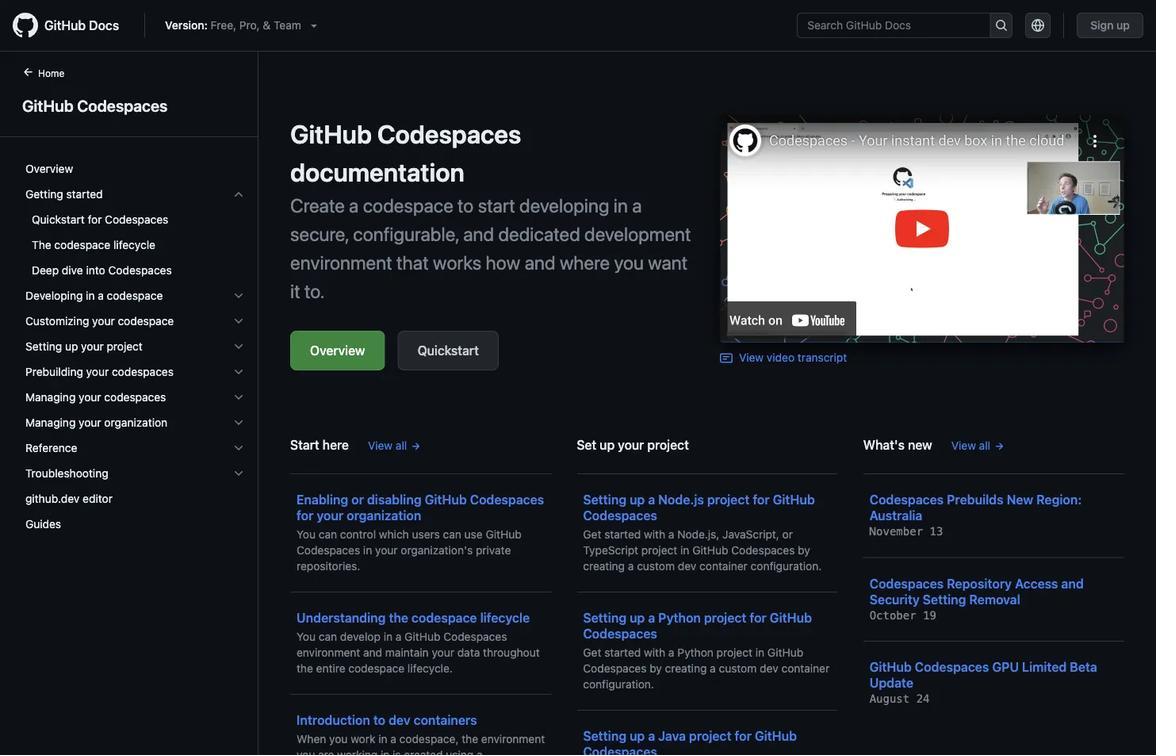 Task type: locate. For each thing, give the bounding box(es) containing it.
2 horizontal spatial the
[[462, 732, 478, 746]]

1 horizontal spatial configuration.
[[751, 560, 822, 573]]

codespaces down prebuilding your codespaces dropdown button
[[104, 391, 166, 404]]

sc 9kayk9 0 image for getting started
[[232, 188, 245, 201]]

sc 9kayk9 0 image for codespace
[[232, 315, 245, 328]]

0 horizontal spatial lifecycle
[[113, 238, 155, 251]]

codespace up configurable,
[[363, 194, 454, 217]]

sc 9kayk9 0 image inside prebuilding your codespaces dropdown button
[[232, 366, 245, 378]]

1 vertical spatial by
[[650, 662, 662, 675]]

august 24 element
[[870, 692, 930, 706]]

in
[[614, 194, 628, 217], [86, 289, 95, 302], [363, 544, 372, 557], [681, 544, 690, 557], [384, 630, 393, 643], [756, 646, 765, 659], [379, 732, 388, 746], [381, 748, 390, 755]]

set up your project
[[577, 437, 689, 452]]

up inside setting up a node.js project for github codespaces get started with a node.js, javascript, or typescript project in github codespaces by creating a custom dev container configuration.
[[630, 492, 645, 507]]

triangle down image
[[308, 19, 320, 32]]

1 horizontal spatial quickstart
[[418, 343, 479, 358]]

0 vertical spatial overview
[[25, 162, 73, 175]]

setting up your project
[[25, 340, 143, 353]]

up inside dropdown button
[[65, 340, 78, 353]]

codespaces down setting up your project dropdown button
[[112, 365, 174, 378]]

1 vertical spatial codespaces
[[104, 391, 166, 404]]

managing inside dropdown button
[[25, 391, 76, 404]]

in inside understanding the codespace lifecycle you can develop in a github codespaces environment and maintain your data throughout the entire codespace lifecycle.
[[384, 630, 393, 643]]

0 horizontal spatial quickstart
[[32, 213, 85, 226]]

works
[[433, 251, 482, 274]]

1 vertical spatial creating
[[665, 662, 707, 675]]

your
[[92, 315, 115, 328], [81, 340, 104, 353], [86, 365, 109, 378], [79, 391, 101, 404], [79, 416, 101, 429], [618, 437, 644, 452], [317, 508, 344, 523], [375, 544, 398, 557], [432, 646, 455, 659]]

overview
[[25, 162, 73, 175], [310, 343, 365, 358]]

and
[[463, 223, 494, 245], [525, 251, 556, 274], [1062, 576, 1084, 591], [363, 646, 382, 659]]

working
[[337, 748, 378, 755]]

codespaces inside dropdown button
[[104, 391, 166, 404]]

codespace down developing in a codespace dropdown button
[[118, 315, 174, 328]]

setting left java
[[583, 729, 627, 744]]

1 vertical spatial dev
[[760, 662, 779, 675]]

4 sc 9kayk9 0 image from the top
[[232, 416, 245, 429]]

your down managing your codespaces
[[79, 416, 101, 429]]

to left start
[[458, 194, 474, 217]]

start here
[[290, 437, 349, 452]]

0 horizontal spatial you
[[297, 748, 315, 755]]

setting up a node.js project for github codespaces get started with a node.js, javascript, or typescript project in github codespaces by creating a custom dev container configuration.
[[583, 492, 822, 573]]

customizing your codespace
[[25, 315, 174, 328]]

can
[[319, 528, 337, 541], [443, 528, 462, 541], [319, 630, 337, 643]]

overview link down to.
[[290, 331, 385, 370]]

sc 9kayk9 0 image
[[232, 315, 245, 328], [232, 340, 245, 353], [232, 391, 245, 404], [232, 416, 245, 429], [232, 442, 245, 455], [232, 467, 245, 480]]

a inside understanding the codespace lifecycle you can develop in a github codespaces environment and maintain your data throughout the entire codespace lifecycle.
[[396, 630, 402, 643]]

codespace,
[[400, 732, 459, 746]]

the codespace lifecycle
[[32, 238, 155, 251]]

troubleshooting
[[25, 467, 108, 480]]

using
[[446, 748, 474, 755]]

project
[[107, 340, 143, 353], [648, 437, 689, 452], [707, 492, 750, 507], [642, 544, 678, 557], [704, 610, 747, 625], [717, 646, 753, 659], [689, 729, 732, 744]]

1 all from the left
[[396, 439, 407, 452]]

0 horizontal spatial all
[[396, 439, 407, 452]]

is
[[393, 748, 401, 755]]

3 sc 9kayk9 0 image from the top
[[232, 366, 245, 378]]

you down when
[[297, 748, 315, 755]]

2 with from the top
[[644, 646, 666, 659]]

github.dev editor link
[[19, 486, 251, 512]]

for inside setting up a node.js project for github codespaces get started with a node.js, javascript, or typescript project in github codespaces by creating a custom dev container configuration.
[[753, 492, 770, 507]]

2 horizontal spatial view
[[952, 439, 976, 452]]

configuration. inside setting up a node.js project for github codespaces get started with a node.js, javascript, or typescript project in github codespaces by creating a custom dev container configuration.
[[751, 560, 822, 573]]

codespaces inside "deep dive into codespaces" link
[[108, 264, 172, 277]]

link image
[[720, 352, 733, 365]]

overview link up quickstart for codespaces link
[[19, 156, 251, 182]]

2 vertical spatial dev
[[389, 713, 411, 728]]

codespaces inside understanding the codespace lifecycle you can develop in a github codespaces environment and maintain your data throughout the entire codespace lifecycle.
[[444, 630, 507, 643]]

github
[[44, 18, 86, 33], [22, 96, 74, 115], [290, 119, 372, 149], [425, 492, 467, 507], [773, 492, 815, 507], [486, 528, 522, 541], [693, 544, 729, 557], [770, 610, 812, 625], [405, 630, 441, 643], [768, 646, 804, 659], [870, 659, 912, 675], [755, 729, 797, 744]]

dev inside setting up a python project for github codespaces get started with a python project in github codespaces by creating a custom dev container configuration.
[[760, 662, 779, 675]]

1 you from the top
[[297, 528, 316, 541]]

for inside the github codespaces element
[[88, 213, 102, 226]]

1 vertical spatial to
[[373, 713, 386, 728]]

codespace down maintain
[[349, 662, 405, 675]]

gpu
[[993, 659, 1019, 675]]

sc 9kayk9 0 image inside reference dropdown button
[[232, 442, 245, 455]]

1 horizontal spatial or
[[783, 528, 793, 541]]

view all right new at the bottom right of the page
[[952, 439, 991, 452]]

1 horizontal spatial the
[[389, 610, 409, 625]]

0 vertical spatial environment
[[290, 251, 392, 274]]

view all link for start here
[[368, 437, 421, 454]]

view all link up disabling
[[368, 437, 421, 454]]

2 sc 9kayk9 0 image from the top
[[232, 340, 245, 353]]

0 vertical spatial you
[[297, 528, 316, 541]]

0 vertical spatial container
[[700, 560, 748, 573]]

1 vertical spatial managing
[[25, 416, 76, 429]]

view all link up prebuilds
[[952, 437, 1005, 454]]

up inside setting up a java project for github codespaces
[[630, 729, 645, 744]]

view all for what's new
[[952, 439, 991, 452]]

0 vertical spatial started
[[66, 188, 103, 201]]

1 view all link from the left
[[368, 437, 421, 454]]

0 vertical spatial sc 9kayk9 0 image
[[232, 188, 245, 201]]

you
[[297, 528, 316, 541], [297, 630, 316, 643]]

to inside introduction to dev containers when you work in a codespace, the environment you are working in is created using
[[373, 713, 386, 728]]

2 all from the left
[[979, 439, 991, 452]]

0 horizontal spatial view all link
[[368, 437, 421, 454]]

your up managing your codespaces
[[86, 365, 109, 378]]

organization inside dropdown button
[[104, 416, 168, 429]]

0 horizontal spatial dev
[[389, 713, 411, 728]]

1 horizontal spatial container
[[782, 662, 830, 675]]

here
[[323, 437, 349, 452]]

Search GitHub Docs search field
[[798, 13, 990, 37]]

19
[[923, 609, 937, 622]]

up down typescript
[[630, 610, 645, 625]]

1 vertical spatial quickstart
[[418, 343, 479, 358]]

1 horizontal spatial lifecycle
[[480, 610, 530, 625]]

&
[[263, 19, 271, 32]]

creating inside setting up a node.js project for github codespaces get started with a node.js, javascript, or typescript project in github codespaces by creating a custom dev container configuration.
[[583, 560, 625, 573]]

and inside understanding the codespace lifecycle you can develop in a github codespaces environment and maintain your data throughout the entire codespace lifecycle.
[[363, 646, 382, 659]]

creating up java
[[665, 662, 707, 675]]

team
[[274, 19, 301, 32]]

or
[[352, 492, 364, 507], [783, 528, 793, 541]]

2 get from the top
[[583, 646, 602, 659]]

3 sc 9kayk9 0 image from the top
[[232, 391, 245, 404]]

up right sign
[[1117, 19, 1130, 32]]

1 vertical spatial with
[[644, 646, 666, 659]]

codespaces inside codespaces prebuilds new region: australia november 13
[[870, 492, 944, 507]]

1 vertical spatial or
[[783, 528, 793, 541]]

0 horizontal spatial overview
[[25, 162, 73, 175]]

by
[[798, 544, 811, 557], [650, 662, 662, 675]]

codespaces inside quickstart for codespaces link
[[105, 213, 168, 226]]

you down enabling
[[297, 528, 316, 541]]

codespaces inside 'codespaces repository access and security setting removal october 19'
[[870, 576, 944, 591]]

2 vertical spatial the
[[462, 732, 478, 746]]

all up prebuilds
[[979, 439, 991, 452]]

view right new at the bottom right of the page
[[952, 439, 976, 452]]

up inside setting up a python project for github codespaces get started with a python project in github codespaces by creating a custom dev container configuration.
[[630, 610, 645, 625]]

environment inside understanding the codespace lifecycle you can develop in a github codespaces environment and maintain your data throughout the entire codespace lifecycle.
[[297, 646, 360, 659]]

creating down typescript
[[583, 560, 625, 573]]

started for setting up a node.js project for github codespaces
[[605, 528, 641, 541]]

0 horizontal spatial configuration.
[[583, 678, 654, 691]]

0 vertical spatial overview link
[[19, 156, 251, 182]]

1 vertical spatial overview link
[[290, 331, 385, 370]]

configuration. inside setting up a python project for github codespaces get started with a python project in github codespaces by creating a custom dev container configuration.
[[583, 678, 654, 691]]

to up work
[[373, 713, 386, 728]]

0 vertical spatial with
[[644, 528, 666, 541]]

github codespaces gpu limited beta update august 24
[[870, 659, 1098, 706]]

0 vertical spatial codespaces
[[112, 365, 174, 378]]

1 horizontal spatial dev
[[678, 560, 697, 573]]

0 horizontal spatial custom
[[637, 560, 675, 573]]

started inside setting up a python project for github codespaces get started with a python project in github codespaces by creating a custom dev container configuration.
[[605, 646, 641, 659]]

container inside setting up a node.js project for github codespaces get started with a node.js, javascript, or typescript project in github codespaces by creating a custom dev container configuration.
[[700, 560, 748, 573]]

setting up your project button
[[19, 334, 251, 359]]

environment inside introduction to dev containers when you work in a codespace, the environment you are working in is created using
[[481, 732, 545, 746]]

managing up reference
[[25, 416, 76, 429]]

1 vertical spatial custom
[[719, 662, 757, 675]]

get for setting up a node.js project for github codespaces
[[583, 528, 602, 541]]

1 vertical spatial started
[[605, 528, 641, 541]]

you inside github codespaces documentation create a codespace to start developing in a secure, configurable, and dedicated development environment that works how and where you want it to.
[[614, 251, 644, 274]]

repository
[[947, 576, 1012, 591]]

node.js,
[[678, 528, 720, 541]]

setting up the 19
[[923, 592, 967, 607]]

0 vertical spatial configuration.
[[751, 560, 822, 573]]

view right here
[[368, 439, 393, 452]]

managing
[[25, 391, 76, 404], [25, 416, 76, 429]]

project inside dropdown button
[[107, 340, 143, 353]]

version: free, pro, & team
[[165, 19, 301, 32]]

codespace up data
[[412, 610, 477, 625]]

setting inside setting up a node.js project for github codespaces get started with a node.js, javascript, or typescript project in github codespaces by creating a custom dev container configuration.
[[583, 492, 627, 507]]

custom inside setting up a python project for github codespaces get started with a python project in github codespaces by creating a custom dev container configuration.
[[719, 662, 757, 675]]

0 horizontal spatial by
[[650, 662, 662, 675]]

0 horizontal spatial to
[[373, 713, 386, 728]]

0 vertical spatial by
[[798, 544, 811, 557]]

sc 9kayk9 0 image inside setting up your project dropdown button
[[232, 340, 245, 353]]

sc 9kayk9 0 image inside developing in a codespace dropdown button
[[232, 290, 245, 302]]

0 vertical spatial managing
[[25, 391, 76, 404]]

2 view all link from the left
[[952, 437, 1005, 454]]

0 vertical spatial to
[[458, 194, 474, 217]]

0 vertical spatial get
[[583, 528, 602, 541]]

github inside understanding the codespace lifecycle you can develop in a github codespaces environment and maintain your data throughout the entire codespace lifecycle.
[[405, 630, 441, 643]]

managing inside dropdown button
[[25, 416, 76, 429]]

0 vertical spatial or
[[352, 492, 364, 507]]

setting down typescript
[[583, 610, 627, 625]]

codespace up dive
[[54, 238, 110, 251]]

1 getting started element from the top
[[13, 182, 258, 283]]

sc 9kayk9 0 image for developing in a codespace
[[232, 290, 245, 302]]

6 sc 9kayk9 0 image from the top
[[232, 467, 245, 480]]

with for python
[[644, 646, 666, 659]]

for
[[88, 213, 102, 226], [753, 492, 770, 507], [297, 508, 314, 523], [750, 610, 767, 625], [735, 729, 752, 744]]

24
[[917, 692, 930, 706]]

1 horizontal spatial view all link
[[952, 437, 1005, 454]]

deep
[[32, 264, 59, 277]]

2 vertical spatial you
[[297, 748, 315, 755]]

secure,
[[290, 223, 349, 245]]

with
[[644, 528, 666, 541], [644, 646, 666, 659]]

1 vertical spatial you
[[329, 732, 348, 746]]

for inside enabling or disabling github codespaces for your organization you can control which users can use github codespaces in your organization's private repositories.
[[297, 508, 314, 523]]

1 sc 9kayk9 0 image from the top
[[232, 315, 245, 328]]

2 vertical spatial started
[[605, 646, 641, 659]]

1 horizontal spatial all
[[979, 439, 991, 452]]

1 vertical spatial overview
[[310, 343, 365, 358]]

the
[[32, 238, 51, 251]]

sc 9kayk9 0 image inside managing your codespaces dropdown button
[[232, 391, 245, 404]]

quickstart inside getting started element
[[32, 213, 85, 226]]

sc 9kayk9 0 image inside managing your organization dropdown button
[[232, 416, 245, 429]]

setting for setting up your project
[[25, 340, 62, 353]]

1 horizontal spatial organization
[[347, 508, 421, 523]]

2 vertical spatial sc 9kayk9 0 image
[[232, 366, 245, 378]]

0 vertical spatial dev
[[678, 560, 697, 573]]

lifecycle up throughout at left
[[480, 610, 530, 625]]

your up lifecycle.
[[432, 646, 455, 659]]

1 horizontal spatial by
[[798, 544, 811, 557]]

in inside setting up a node.js project for github codespaces get started with a node.js, javascript, or typescript project in github codespaces by creating a custom dev container configuration.
[[681, 544, 690, 557]]

view right link image
[[739, 351, 764, 364]]

prebuilding
[[25, 365, 83, 378]]

getting started element
[[13, 182, 258, 283], [13, 207, 258, 283]]

1 vertical spatial sc 9kayk9 0 image
[[232, 290, 245, 302]]

1 vertical spatial configuration.
[[583, 678, 654, 691]]

the left entire
[[297, 662, 313, 675]]

codespaces inside github codespaces documentation create a codespace to start developing in a secure, configurable, and dedicated development environment that works how and where you want it to.
[[377, 119, 521, 149]]

setting inside dropdown button
[[25, 340, 62, 353]]

2 horizontal spatial dev
[[760, 662, 779, 675]]

sc 9kayk9 0 image for prebuilding your codespaces
[[232, 366, 245, 378]]

control
[[340, 528, 376, 541]]

codespaces
[[77, 96, 168, 115], [377, 119, 521, 149], [105, 213, 168, 226], [108, 264, 172, 277], [470, 492, 544, 507], [870, 492, 944, 507], [583, 508, 658, 523], [297, 544, 360, 557], [732, 544, 795, 557], [870, 576, 944, 591], [583, 626, 658, 641], [444, 630, 507, 643], [915, 659, 989, 675], [583, 662, 647, 675], [583, 744, 658, 755]]

0 vertical spatial you
[[614, 251, 644, 274]]

0 horizontal spatial creating
[[583, 560, 625, 573]]

view all link for what's new
[[952, 437, 1005, 454]]

1 vertical spatial python
[[678, 646, 714, 659]]

1 vertical spatial you
[[297, 630, 316, 643]]

managing down prebuilding
[[25, 391, 76, 404]]

1 get from the top
[[583, 528, 602, 541]]

your down developing in a codespace
[[92, 315, 115, 328]]

documentation
[[290, 157, 465, 187]]

up right set
[[600, 437, 615, 452]]

0 horizontal spatial container
[[700, 560, 748, 573]]

for for setting up a python project for github codespaces
[[750, 610, 767, 625]]

0 vertical spatial quickstart
[[32, 213, 85, 226]]

setting up prebuilding
[[25, 340, 62, 353]]

in inside developing in a codespace dropdown button
[[86, 289, 95, 302]]

with inside setting up a python project for github codespaces get started with a python project in github codespaces by creating a custom dev container configuration.
[[644, 646, 666, 659]]

entire
[[316, 662, 346, 675]]

your down which
[[375, 544, 398, 557]]

2 view all from the left
[[952, 439, 991, 452]]

1 horizontal spatial view all
[[952, 439, 991, 452]]

1 vertical spatial lifecycle
[[480, 610, 530, 625]]

up left java
[[630, 729, 645, 744]]

in inside enabling or disabling github codespaces for your organization you can control which users can use github codespaces in your organization's private repositories.
[[363, 544, 372, 557]]

overview down to.
[[310, 343, 365, 358]]

and right access
[[1062, 576, 1084, 591]]

sc 9kayk9 0 image inside getting started dropdown button
[[232, 188, 245, 201]]

search image
[[995, 19, 1008, 32]]

1 horizontal spatial custom
[[719, 662, 757, 675]]

throughout
[[483, 646, 540, 659]]

setting inside 'codespaces repository access and security setting removal october 19'
[[923, 592, 967, 607]]

1 horizontal spatial view
[[739, 351, 764, 364]]

view inside "link"
[[739, 351, 764, 364]]

0 vertical spatial custom
[[637, 560, 675, 573]]

organization down managing your codespaces dropdown button in the left of the page
[[104, 416, 168, 429]]

quickstart link
[[398, 331, 499, 370]]

1 with from the top
[[644, 528, 666, 541]]

0 vertical spatial the
[[389, 610, 409, 625]]

the up using
[[462, 732, 478, 746]]

setting inside setting up a java project for github codespaces
[[583, 729, 627, 744]]

0 horizontal spatial or
[[352, 492, 364, 507]]

1 horizontal spatial you
[[329, 732, 348, 746]]

configurable,
[[353, 223, 459, 245]]

quickstart for codespaces
[[32, 213, 168, 226]]

1 horizontal spatial creating
[[665, 662, 707, 675]]

up for set up your project
[[600, 437, 615, 452]]

2 vertical spatial environment
[[481, 732, 545, 746]]

2 horizontal spatial you
[[614, 251, 644, 274]]

codespaces inside setting up a java project for github codespaces
[[583, 744, 658, 755]]

1 view all from the left
[[368, 439, 407, 452]]

use
[[465, 528, 483, 541]]

custom down typescript
[[637, 560, 675, 573]]

can inside understanding the codespace lifecycle you can develop in a github codespaces environment and maintain your data throughout the entire codespace lifecycle.
[[319, 630, 337, 643]]

2 you from the top
[[297, 630, 316, 643]]

codespaces inside dropdown button
[[112, 365, 174, 378]]

getting started
[[25, 188, 103, 201]]

setting up typescript
[[583, 492, 627, 507]]

0 horizontal spatial the
[[297, 662, 313, 675]]

started inside setting up a node.js project for github codespaces get started with a node.js, javascript, or typescript project in github codespaces by creating a custom dev container configuration.
[[605, 528, 641, 541]]

region:
[[1037, 492, 1082, 507]]

a inside developing in a codespace dropdown button
[[98, 289, 104, 302]]

up down customizing in the top of the page
[[65, 340, 78, 353]]

managing your codespaces button
[[19, 385, 251, 410]]

where
[[560, 251, 610, 274]]

develop
[[340, 630, 381, 643]]

view all for start here
[[368, 439, 407, 452]]

sign
[[1091, 19, 1114, 32]]

1 vertical spatial environment
[[297, 646, 360, 659]]

getting started element containing quickstart for codespaces
[[13, 207, 258, 283]]

your inside dropdown button
[[86, 365, 109, 378]]

1 vertical spatial organization
[[347, 508, 421, 523]]

github inside github codespaces gpu limited beta update august 24
[[870, 659, 912, 675]]

environment for understanding
[[297, 646, 360, 659]]

setting inside setting up a python project for github codespaces get started with a python project in github codespaces by creating a custom dev container configuration.
[[583, 610, 627, 625]]

codespace down "deep dive into codespaces" link
[[107, 289, 163, 302]]

0 horizontal spatial view
[[368, 439, 393, 452]]

sc 9kayk9 0 image inside customizing your codespace dropdown button
[[232, 315, 245, 328]]

deep dive into codespaces
[[32, 264, 172, 277]]

sign up link
[[1077, 13, 1144, 38]]

you down understanding
[[297, 630, 316, 643]]

organization down disabling
[[347, 508, 421, 523]]

0 horizontal spatial organization
[[104, 416, 168, 429]]

developing
[[520, 194, 610, 217]]

or up control
[[352, 492, 364, 507]]

0 vertical spatial lifecycle
[[113, 238, 155, 251]]

custom
[[637, 560, 675, 573], [719, 662, 757, 675]]

1 sc 9kayk9 0 image from the top
[[232, 188, 245, 201]]

for inside setting up a java project for github codespaces
[[735, 729, 752, 744]]

custom up setting up a java project for github codespaces link
[[719, 662, 757, 675]]

lifecycle inside the codespace lifecycle link
[[113, 238, 155, 251]]

0 vertical spatial organization
[[104, 416, 168, 429]]

docs
[[89, 18, 119, 33]]

overview up getting
[[25, 162, 73, 175]]

you
[[614, 251, 644, 274], [329, 732, 348, 746], [297, 748, 315, 755]]

you up are in the left of the page
[[329, 732, 348, 746]]

and down develop on the bottom left
[[363, 646, 382, 659]]

november 13 element
[[870, 525, 943, 538]]

get inside setting up a node.js project for github codespaces get started with a node.js, javascript, or typescript project in github codespaces by creating a custom dev container configuration.
[[583, 528, 602, 541]]

dedicated
[[499, 223, 580, 245]]

the up maintain
[[389, 610, 409, 625]]

you down development
[[614, 251, 644, 274]]

2 getting started element from the top
[[13, 207, 258, 283]]

0 horizontal spatial view all
[[368, 439, 407, 452]]

want
[[648, 251, 688, 274]]

github codespaces element
[[0, 64, 259, 754]]

2 sc 9kayk9 0 image from the top
[[232, 290, 245, 302]]

all for disabling
[[396, 439, 407, 452]]

up for sign up
[[1117, 19, 1130, 32]]

can down understanding
[[319, 630, 337, 643]]

codespace inside getting started element
[[54, 238, 110, 251]]

0 vertical spatial creating
[[583, 560, 625, 573]]

None search field
[[797, 13, 1013, 38]]

python
[[659, 610, 701, 625], [678, 646, 714, 659]]

up left node.js
[[630, 492, 645, 507]]

private
[[476, 544, 511, 557]]

view all
[[368, 439, 407, 452], [952, 439, 991, 452]]

environment for introduction
[[481, 732, 545, 746]]

view all right here
[[368, 439, 407, 452]]

1 horizontal spatial to
[[458, 194, 474, 217]]

what's new
[[864, 437, 933, 452]]

or right "javascript,"
[[783, 528, 793, 541]]

lifecycle down quickstart for codespaces link
[[113, 238, 155, 251]]

for inside setting up a python project for github codespaces get started with a python project in github codespaces by creating a custom dev container configuration.
[[750, 610, 767, 625]]

2 managing from the top
[[25, 416, 76, 429]]

1 vertical spatial container
[[782, 662, 830, 675]]

get inside setting up a python project for github codespaces get started with a python project in github codespaces by creating a custom dev container configuration.
[[583, 646, 602, 659]]

all up disabling
[[396, 439, 407, 452]]

1 vertical spatial get
[[583, 646, 602, 659]]

1 managing from the top
[[25, 391, 76, 404]]

enabling
[[297, 492, 348, 507]]

sc 9kayk9 0 image
[[232, 188, 245, 201], [232, 290, 245, 302], [232, 366, 245, 378]]

can left use
[[443, 528, 462, 541]]

new
[[908, 437, 933, 452]]

github inside "link"
[[44, 18, 86, 33]]

or inside enabling or disabling github codespaces for your organization you can control which users can use github codespaces in your organization's private repositories.
[[352, 492, 364, 507]]

the codespace lifecycle link
[[19, 232, 251, 258]]

get for setting up a python project for github codespaces
[[583, 646, 602, 659]]

5 sc 9kayk9 0 image from the top
[[232, 442, 245, 455]]

started inside dropdown button
[[66, 188, 103, 201]]

with inside setting up a node.js project for github codespaces get started with a node.js, javascript, or typescript project in github codespaces by creating a custom dev container configuration.
[[644, 528, 666, 541]]

guides
[[25, 518, 61, 531]]



Task type: describe. For each thing, give the bounding box(es) containing it.
organization inside enabling or disabling github codespaces for your organization you can control which users can use github codespaces in your organization's private repositories.
[[347, 508, 421, 523]]

pro,
[[239, 19, 260, 32]]

november
[[870, 525, 923, 538]]

for for setting up a node.js project for github codespaces
[[753, 492, 770, 507]]

quickstart for quickstart for codespaces
[[32, 213, 85, 226]]

you inside understanding the codespace lifecycle you can develop in a github codespaces environment and maintain your data throughout the entire codespace lifecycle.
[[297, 630, 316, 643]]

set
[[577, 437, 597, 452]]

dev inside introduction to dev containers when you work in a codespace, the environment you are working in is created using
[[389, 713, 411, 728]]

and inside 'codespaces repository access and security setting removal october 19'
[[1062, 576, 1084, 591]]

organization's
[[401, 544, 473, 557]]

setting for setting up a java project for github codespaces
[[583, 729, 627, 744]]

0 horizontal spatial overview link
[[19, 156, 251, 182]]

your right set
[[618, 437, 644, 452]]

developing in a codespace
[[25, 289, 163, 302]]

overview inside the github codespaces element
[[25, 162, 73, 175]]

introduction
[[297, 713, 370, 728]]

getting started button
[[19, 182, 251, 207]]

new
[[1007, 492, 1034, 507]]

github docs
[[44, 18, 119, 33]]

13
[[930, 525, 943, 538]]

0 vertical spatial python
[[659, 610, 701, 625]]

codespaces inside github codespaces link
[[77, 96, 168, 115]]

your down enabling
[[317, 508, 344, 523]]

custom inside setting up a node.js project for github codespaces get started with a node.js, javascript, or typescript project in github codespaces by creating a custom dev container configuration.
[[637, 560, 675, 573]]

sc 9kayk9 0 image for your
[[232, 340, 245, 353]]

your up prebuilding your codespaces
[[81, 340, 104, 353]]

enabling or disabling github codespaces for your organization you can control which users can use github codespaces in your organization's private repositories.
[[297, 492, 544, 573]]

started for setting up a python project for github codespaces
[[605, 646, 641, 659]]

for for enabling or disabling github codespaces for your organization
[[297, 508, 314, 523]]

october
[[870, 609, 917, 622]]

october 19 element
[[870, 609, 937, 622]]

node.js
[[659, 492, 704, 507]]

managing for managing your codespaces
[[25, 391, 76, 404]]

view for codespaces prebuilds new region: australia
[[952, 439, 976, 452]]

editor
[[83, 492, 113, 505]]

codespace inside github codespaces documentation create a codespace to start developing in a secure, configurable, and dedicated development environment that works how and where you want it to.
[[363, 194, 454, 217]]

home
[[38, 67, 64, 79]]

security
[[870, 592, 920, 607]]

java
[[659, 729, 686, 744]]

getting started element containing getting started
[[13, 182, 258, 283]]

are
[[318, 748, 334, 755]]

managing your organization button
[[19, 410, 251, 435]]

select language: current language is english image
[[1032, 19, 1045, 32]]

video
[[767, 351, 795, 364]]

dive
[[62, 264, 83, 277]]

and down start
[[463, 223, 494, 245]]

github inside github codespaces documentation create a codespace to start developing in a secure, configurable, and dedicated development environment that works how and where you want it to.
[[290, 119, 372, 149]]

codespaces repository access and security setting removal october 19
[[870, 576, 1084, 622]]

managing your organization
[[25, 416, 168, 429]]

sc 9kayk9 0 image inside troubleshooting dropdown button
[[232, 467, 245, 480]]

codespaces for managing your codespaces
[[104, 391, 166, 404]]

github codespaces
[[22, 96, 168, 115]]

container inside setting up a python project for github codespaces get started with a python project in github codespaces by creating a custom dev container configuration.
[[782, 662, 830, 675]]

which
[[379, 528, 409, 541]]

development
[[585, 223, 691, 245]]

into
[[86, 264, 105, 277]]

containers
[[414, 713, 477, 728]]

a inside setting up a java project for github codespaces
[[648, 729, 655, 744]]

quickstart for quickstart
[[418, 343, 479, 358]]

can left control
[[319, 528, 337, 541]]

project inside setting up a java project for github codespaces
[[689, 729, 732, 744]]

setting up a python project for github codespaces get started with a python project in github codespaces by creating a custom dev container configuration.
[[583, 610, 830, 691]]

up for setting up a node.js project for github codespaces get started with a node.js, javascript, or typescript project in github codespaces by creating a custom dev container configuration.
[[630, 492, 645, 507]]

a inside introduction to dev containers when you work in a codespace, the environment you are working in is created using
[[391, 732, 397, 746]]

codespaces for prebuilding your codespaces
[[112, 365, 174, 378]]

free,
[[211, 19, 236, 32]]

view for enabling or disabling github codespaces for your organization
[[368, 439, 393, 452]]

understanding
[[297, 610, 386, 625]]

setting for setting up a python project for github codespaces get started with a python project in github codespaces by creating a custom dev container configuration.
[[583, 610, 627, 625]]

sc 9kayk9 0 image for organization
[[232, 416, 245, 429]]

up for setting up a java project for github codespaces
[[630, 729, 645, 744]]

to inside github codespaces documentation create a codespace to start developing in a secure, configurable, and dedicated development environment that works how and where you want it to.
[[458, 194, 474, 217]]

1 horizontal spatial overview
[[310, 343, 365, 358]]

setting for setting up a node.js project for github codespaces get started with a node.js, javascript, or typescript project in github codespaces by creating a custom dev container configuration.
[[583, 492, 627, 507]]

home link
[[16, 66, 90, 82]]

limited
[[1023, 659, 1067, 675]]

1 horizontal spatial overview link
[[290, 331, 385, 370]]

beta
[[1070, 659, 1098, 675]]

github.dev editor
[[25, 492, 113, 505]]

the inside introduction to dev containers when you work in a codespace, the environment you are working in is created using
[[462, 732, 478, 746]]

dev inside setting up a node.js project for github codespaces get started with a node.js, javascript, or typescript project in github codespaces by creating a custom dev container configuration.
[[678, 560, 697, 573]]

github codespaces link
[[19, 94, 239, 117]]

lifecycle.
[[408, 662, 453, 675]]

environment inside github codespaces documentation create a codespace to start developing in a secure, configurable, and dedicated development environment that works how and where you want it to.
[[290, 251, 392, 274]]

up for setting up your project
[[65, 340, 78, 353]]

github codespaces documentation create a codespace to start developing in a secure, configurable, and dedicated development environment that works how and where you want it to.
[[290, 119, 691, 302]]

data
[[458, 646, 480, 659]]

in inside github codespaces documentation create a codespace to start developing in a secure, configurable, and dedicated development environment that works how and where you want it to.
[[614, 194, 628, 217]]

all for new
[[979, 439, 991, 452]]

understanding the codespace lifecycle you can develop in a github codespaces environment and maintain your data throughout the entire codespace lifecycle.
[[297, 610, 540, 675]]

maintain
[[385, 646, 429, 659]]

lifecycle inside understanding the codespace lifecycle you can develop in a github codespaces environment and maintain your data throughout the entire codespace lifecycle.
[[480, 610, 530, 625]]

with for node.js
[[644, 528, 666, 541]]

up for setting up a python project for github codespaces get started with a python project in github codespaces by creating a custom dev container configuration.
[[630, 610, 645, 625]]

transcript
[[798, 351, 847, 364]]

your up managing your organization
[[79, 391, 101, 404]]

sc 9kayk9 0 image for codespaces
[[232, 391, 245, 404]]

prebuilding your codespaces button
[[19, 359, 251, 385]]

customizing
[[25, 315, 89, 328]]

deep dive into codespaces link
[[19, 258, 251, 283]]

australia
[[870, 508, 923, 523]]

or inside setting up a node.js project for github codespaces get started with a node.js, javascript, or typescript project in github codespaces by creating a custom dev container configuration.
[[783, 528, 793, 541]]

creating inside setting up a python project for github codespaces get started with a python project in github codespaces by creating a custom dev container configuration.
[[665, 662, 707, 675]]

developing in a codespace button
[[19, 283, 251, 309]]

customizing your codespace button
[[19, 309, 251, 334]]

github.dev
[[25, 492, 80, 505]]

guides link
[[19, 512, 251, 537]]

managing for managing your organization
[[25, 416, 76, 429]]

quickstart for codespaces link
[[19, 207, 251, 232]]

work
[[351, 732, 376, 746]]

view video transcript
[[739, 351, 847, 364]]

your inside dropdown button
[[79, 416, 101, 429]]

javascript,
[[723, 528, 780, 541]]

you inside enabling or disabling github codespaces for your organization you can control which users can use github codespaces in your organization's private repositories.
[[297, 528, 316, 541]]

getting
[[25, 188, 63, 201]]

codespaces prebuilds new region: australia november 13
[[870, 492, 1082, 538]]

github inside setting up a java project for github codespaces
[[755, 729, 797, 744]]

view video transcript link
[[720, 351, 847, 365]]

by inside setting up a node.js project for github codespaces get started with a node.js, javascript, or typescript project in github codespaces by creating a custom dev container configuration.
[[798, 544, 811, 557]]

developing
[[25, 289, 83, 302]]

users
[[412, 528, 440, 541]]

reference button
[[19, 435, 251, 461]]

reference
[[25, 441, 77, 455]]

1 vertical spatial the
[[297, 662, 313, 675]]

and down dedicated
[[525, 251, 556, 274]]

created
[[404, 748, 443, 755]]

your inside understanding the codespace lifecycle you can develop in a github codespaces environment and maintain your data throughout the entire codespace lifecycle.
[[432, 646, 455, 659]]

by inside setting up a python project for github codespaces get started with a python project in github codespaces by creating a custom dev container configuration.
[[650, 662, 662, 675]]

start
[[478, 194, 515, 217]]

removal
[[970, 592, 1021, 607]]

in inside setting up a python project for github codespaces get started with a python project in github codespaces by creating a custom dev container configuration.
[[756, 646, 765, 659]]

how
[[486, 251, 521, 274]]

codespaces inside github codespaces gpu limited beta update august 24
[[915, 659, 989, 675]]

access
[[1015, 576, 1059, 591]]

create
[[290, 194, 345, 217]]



Task type: vqa. For each thing, say whether or not it's contained in the screenshot.
rightmost Upgrading
no



